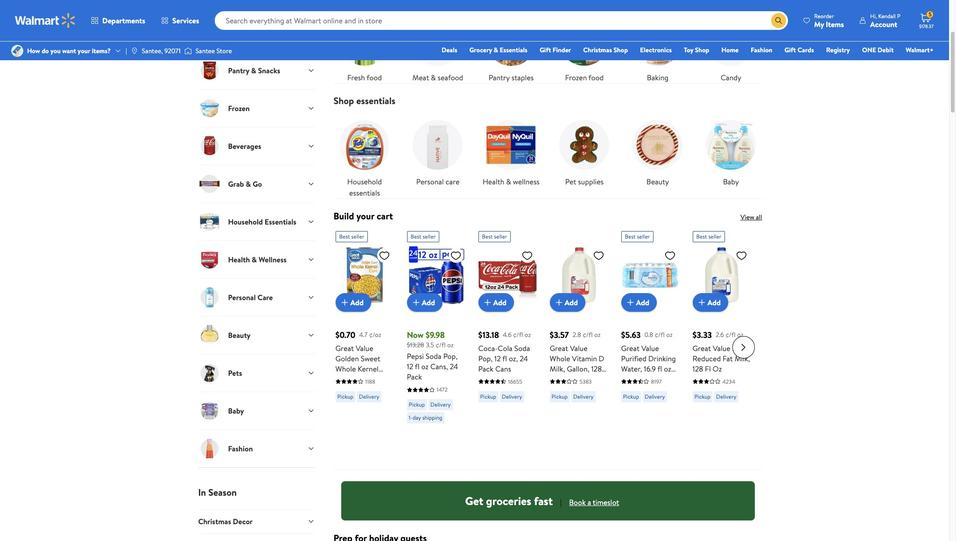 Task type: describe. For each thing, give the bounding box(es) containing it.
$5.63 0.8 ¢/fl oz great value purified drinking water, 16.9 fl oz bottles, 40 count
[[622, 329, 679, 384]]

essentials for shop essentials
[[357, 94, 396, 107]]

groceries
[[486, 493, 532, 509]]

add to cart image for $13.18
[[482, 297, 494, 308]]

departments button
[[83, 9, 153, 32]]

16655
[[508, 378, 523, 386]]

4234
[[723, 378, 736, 386]]

shop for toy shop
[[695, 45, 710, 55]]

fl inside '$13.18 4.6 ¢/fl oz coca-cola soda pop, 12 fl oz, 24 pack cans'
[[503, 354, 507, 364]]

12 inside "now $9.98 $13.28 3.5 ¢/fl oz pepsi soda pop, 12 fl oz cans, 24 pack"
[[407, 362, 414, 372]]

day
[[413, 414, 421, 422]]

$9.98
[[426, 329, 445, 341]]

milk, for $3.57
[[550, 364, 565, 374]]

gift for gift cards
[[785, 45, 796, 55]]

store
[[217, 46, 232, 56]]

gift finder link
[[536, 45, 576, 55]]

128 inside "$3.33 2.6 ¢/fl oz great value 2% reduced fat milk, 128 fl oz"
[[693, 364, 704, 374]]

sweet
[[361, 354, 381, 364]]

care
[[258, 292, 273, 303]]

16.9
[[644, 364, 656, 374]]

oz inside '$13.18 4.6 ¢/fl oz coca-cola soda pop, 12 fl oz, 24 pack cans'
[[525, 330, 531, 339]]

24 inside "now $9.98 $13.28 3.5 ¢/fl oz pepsi soda pop, 12 fl oz cans, 24 pack"
[[450, 362, 458, 372]]

gift for gift finder
[[540, 45, 551, 55]]

add to cart image for $5.63
[[625, 297, 636, 308]]

home link
[[718, 45, 743, 55]]

pets button
[[198, 354, 315, 392]]

¢/fl for $5.63
[[655, 330, 665, 339]]

grab & go
[[228, 179, 262, 189]]

santee store
[[196, 46, 232, 56]]

1472
[[437, 386, 448, 394]]

health & wellness
[[228, 254, 287, 265]]

$13.18
[[479, 329, 499, 341]]

¢/fl inside "now $9.98 $13.28 3.5 ¢/fl oz pepsi soda pop, 12 fl oz cans, 24 pack"
[[436, 341, 446, 350]]

now $9.98 $13.28 3.5 ¢/fl oz pepsi soda pop, 12 fl oz cans, 24 pack
[[407, 329, 458, 382]]

1188
[[366, 378, 375, 386]]

personal care
[[228, 292, 273, 303]]

best seller for $5.63
[[625, 233, 650, 241]]

1-day shipping
[[409, 414, 443, 422]]

delivery for $13.18
[[502, 393, 522, 401]]

$0.70
[[336, 329, 356, 341]]

pantry for pantry & snacks
[[228, 65, 250, 76]]

services button
[[153, 9, 207, 32]]

best seller for $3.33
[[697, 233, 722, 241]]

pack inside '$13.18 4.6 ¢/fl oz coca-cola soda pop, 12 fl oz, 24 pack cans'
[[479, 364, 494, 374]]

finder
[[553, 45, 571, 55]]

add to favorites list, great value whole vitamin d milk, gallon, 128 fl oz image
[[593, 250, 605, 262]]

pantry for pantry staples
[[489, 72, 510, 83]]

cans,
[[431, 362, 448, 372]]

fl inside "now $9.98 $13.28 3.5 ¢/fl oz pepsi soda pop, 12 fl oz cans, 24 pack"
[[415, 362, 420, 372]]

oz right '$9.98'
[[448, 341, 454, 350]]

seller for $0.70
[[352, 233, 365, 241]]

santee,
[[142, 46, 163, 56]]

baking
[[647, 72, 669, 83]]

grab & go button
[[198, 165, 315, 203]]

cans
[[496, 364, 511, 374]]

list containing household essentials
[[328, 106, 768, 199]]

in
[[198, 486, 206, 499]]

great for $3.33
[[693, 343, 711, 354]]

my
[[815, 19, 825, 29]]

0 vertical spatial essentials
[[500, 45, 528, 55]]

fresh
[[348, 72, 365, 83]]

beauty button
[[198, 316, 315, 354]]

toy shop
[[684, 45, 710, 55]]

health & wellness
[[483, 177, 540, 187]]

 image for how do you want your items?
[[11, 45, 23, 57]]

Walmart Site-Wide search field
[[215, 11, 789, 30]]

great for $5.63
[[622, 343, 640, 354]]

add to favorites list, great value golden sweet whole kernel corn, canned corn, 15 oz can image
[[379, 250, 390, 262]]

services
[[172, 15, 199, 26]]

household for household essentials
[[347, 177, 382, 187]]

purified
[[622, 354, 647, 364]]

shop for christmas shop
[[614, 45, 628, 55]]

add to cart image
[[554, 297, 565, 308]]

pack inside "now $9.98 $13.28 3.5 ¢/fl oz pepsi soda pop, 12 fl oz cans, 24 pack"
[[407, 372, 422, 382]]

$3.57
[[550, 329, 569, 341]]

water,
[[622, 364, 642, 374]]

reorder my items
[[815, 12, 845, 29]]

seller for $3.33
[[709, 233, 722, 241]]

grocery
[[470, 45, 492, 55]]

fashion link
[[747, 45, 777, 55]]

oz inside "$3.33 2.6 ¢/fl oz great value 2% reduced fat milk, 128 fl oz"
[[738, 330, 744, 339]]

5
[[929, 10, 932, 18]]

gift finder
[[540, 45, 571, 55]]

walmart+ link
[[902, 45, 938, 55]]

health & wellness link
[[480, 114, 543, 187]]

snacks
[[258, 65, 280, 76]]

one
[[863, 45, 877, 55]]

Search search field
[[215, 11, 789, 30]]

baby button
[[198, 392, 315, 430]]

coca-cola soda pop, 12 fl oz, 24 pack cans image
[[479, 246, 537, 305]]

product group containing $3.33
[[693, 227, 751, 466]]

electronics link
[[636, 45, 676, 55]]

delivery for $5.63
[[645, 393, 665, 401]]

value for $3.33
[[713, 343, 731, 354]]

kendall
[[879, 12, 896, 20]]

go
[[253, 179, 262, 189]]

frozen for frozen food
[[566, 72, 587, 83]]

4 add button from the left
[[550, 293, 586, 312]]

health & wellness button
[[198, 241, 315, 278]]

beverages
[[228, 141, 261, 151]]

seller for $13.18
[[494, 233, 507, 241]]

household for household essentials
[[228, 217, 263, 227]]

great inside $0.70 4.7 ¢/oz great value golden sweet whole kernel corn, canned corn, 15 oz can
[[336, 343, 354, 354]]

add for $0.70
[[351, 297, 364, 308]]

cart
[[377, 210, 393, 222]]

add for $13.18
[[494, 297, 507, 308]]

whole inside $3.57 2.8 ¢/fl oz great value whole vitamin d milk, gallon, 128 fl oz
[[550, 354, 571, 364]]

value for $3.57
[[570, 343, 588, 354]]

book a timeslot
[[570, 497, 620, 508]]

$3.57 2.8 ¢/fl oz great value whole vitamin d milk, gallon, 128 fl oz
[[550, 329, 605, 384]]

best seller for $0.70
[[339, 233, 365, 241]]

view all
[[741, 213, 763, 222]]

fl inside $5.63 0.8 ¢/fl oz great value purified drinking water, 16.9 fl oz bottles, 40 count
[[658, 364, 663, 374]]

soda inside "now $9.98 $13.28 3.5 ¢/fl oz pepsi soda pop, 12 fl oz cans, 24 pack"
[[426, 351, 442, 362]]

in season
[[198, 486, 237, 499]]

best for $0.70
[[339, 233, 350, 241]]

92071
[[164, 46, 181, 56]]

best seller for $13.18
[[482, 233, 507, 241]]

walmart+
[[906, 45, 934, 55]]

add button for $5.63
[[622, 293, 657, 312]]

get
[[466, 493, 484, 509]]

walmart image
[[15, 13, 76, 28]]

santee
[[196, 46, 215, 56]]

gift cards
[[785, 45, 815, 55]]

reduced
[[693, 354, 721, 364]]

add to cart image for now
[[411, 297, 422, 308]]

one debit
[[863, 45, 894, 55]]

& for wellness
[[506, 177, 511, 187]]

1 vertical spatial |
[[561, 497, 562, 508]]

beauty for beauty dropdown button in the bottom left of the page
[[228, 330, 251, 340]]

add button for $3.33
[[693, 293, 729, 312]]

great value purified drinking water, 16.9 fl oz bottles, 40 count image
[[622, 246, 680, 305]]

oz,
[[509, 354, 518, 364]]

15
[[356, 384, 362, 395]]

& for seafood
[[431, 72, 436, 83]]

¢/fl for $3.57
[[583, 330, 593, 339]]

all
[[756, 213, 763, 222]]

$3.33
[[693, 329, 712, 341]]

household essentials
[[347, 177, 382, 198]]

0 horizontal spatial |
[[126, 46, 127, 56]]

add for $3.33
[[708, 297, 721, 308]]

product group containing $3.57
[[550, 227, 608, 466]]

best for $3.33
[[697, 233, 708, 241]]

whole inside $0.70 4.7 ¢/oz great value golden sweet whole kernel corn, canned corn, 15 oz can
[[336, 364, 356, 374]]

supplies
[[578, 177, 604, 187]]

delivery for $3.33
[[717, 393, 737, 401]]

pepsi
[[407, 351, 424, 362]]

¢/fl for $13.18
[[513, 330, 523, 339]]

christmas shop
[[584, 45, 628, 55]]

fat
[[723, 354, 733, 364]]

frozen food
[[566, 72, 604, 83]]

grocery & essentials link
[[465, 45, 532, 55]]

$5.63
[[622, 329, 641, 341]]

24 inside '$13.18 4.6 ¢/fl oz coca-cola soda pop, 12 fl oz, 24 pack cans'
[[520, 354, 528, 364]]

2.6
[[716, 330, 724, 339]]

pickup for $13.18
[[480, 393, 497, 401]]

best seller for now
[[411, 233, 436, 241]]

build
[[334, 210, 354, 222]]

add button for $0.70
[[336, 293, 371, 312]]



Task type: vqa. For each thing, say whether or not it's contained in the screenshot.


Task type: locate. For each thing, give the bounding box(es) containing it.
add button up $13.18
[[479, 293, 514, 312]]

| right items?
[[126, 46, 127, 56]]

essentials inside household essentials
[[349, 188, 380, 198]]

¢/fl right 2.6
[[726, 330, 736, 339]]

1 horizontal spatial milk,
[[735, 354, 750, 364]]

0 horizontal spatial health
[[228, 254, 250, 265]]

timeslot
[[593, 497, 620, 508]]

pack
[[479, 364, 494, 374], [407, 372, 422, 382]]

great value 2% reduced fat milk, 128 fl oz image
[[693, 246, 751, 305]]

40
[[648, 374, 657, 384]]

¢/fl inside $3.57 2.8 ¢/fl oz great value whole vitamin d milk, gallon, 128 fl oz
[[583, 330, 593, 339]]

pickup down bottles, at the right bottom of page
[[623, 393, 640, 401]]

christmas for christmas decor
[[198, 517, 231, 527]]

essentials up pantry staples
[[500, 45, 528, 55]]

0 horizontal spatial 24
[[450, 362, 458, 372]]

fashion inside dropdown button
[[228, 444, 253, 454]]

best seller up great value 2% reduced fat milk, 128 fl oz image
[[697, 233, 722, 241]]

0 horizontal spatial food
[[367, 72, 382, 83]]

christmas
[[584, 45, 612, 55], [198, 517, 231, 527]]

beauty inside dropdown button
[[228, 330, 251, 340]]

1 vertical spatial christmas
[[198, 517, 231, 527]]

0 horizontal spatial beauty
[[228, 330, 251, 340]]

shop right toy
[[695, 45, 710, 55]]

product group
[[336, 227, 394, 466], [407, 227, 465, 466], [479, 227, 537, 466], [550, 227, 608, 466], [622, 227, 680, 466], [693, 227, 751, 466]]

kernel
[[358, 364, 379, 374]]

shop down fresh
[[334, 94, 354, 107]]

pantry inside dropdown button
[[228, 65, 250, 76]]

1 horizontal spatial frozen
[[566, 72, 587, 83]]

24 right oz,
[[520, 354, 528, 364]]

5 best from the left
[[697, 233, 708, 241]]

debit
[[878, 45, 894, 55]]

frozen for frozen
[[228, 103, 250, 113]]

0 horizontal spatial whole
[[336, 364, 356, 374]]

pickup for $3.33
[[695, 393, 711, 401]]

1 horizontal spatial 128
[[693, 364, 704, 374]]

get groceries fast
[[466, 493, 553, 509]]

next slide for product carousel list image
[[733, 337, 755, 359]]

1 horizontal spatial pantry
[[489, 72, 510, 83]]

pantry staples link
[[480, 10, 543, 83]]

¢/fl right 4.6
[[513, 330, 523, 339]]

3 add from the left
[[494, 297, 507, 308]]

add button for $13.18
[[479, 293, 514, 312]]

fl
[[503, 354, 507, 364], [415, 362, 420, 372], [658, 364, 663, 374], [550, 374, 555, 384]]

search icon image
[[775, 17, 783, 24]]

1 horizontal spatial shop
[[614, 45, 628, 55]]

add up 4.7
[[351, 297, 364, 308]]

1 vertical spatial personal
[[228, 292, 256, 303]]

12 left oz,
[[495, 354, 501, 364]]

value inside "$3.33 2.6 ¢/fl oz great value 2% reduced fat milk, 128 fl oz"
[[713, 343, 731, 354]]

value down 2.6
[[713, 343, 731, 354]]

12 inside '$13.18 4.6 ¢/fl oz coca-cola soda pop, 12 fl oz, 24 pack cans'
[[495, 354, 501, 364]]

3 best seller from the left
[[482, 233, 507, 241]]

electronics
[[640, 45, 672, 55]]

2 food from the left
[[589, 72, 604, 83]]

0 vertical spatial your
[[78, 46, 90, 56]]

whole left kernel
[[336, 364, 356, 374]]

4.6
[[503, 330, 512, 339]]

seller up pepsi soda pop, 12 fl oz cans, 24 pack image
[[423, 233, 436, 241]]

gallon,
[[567, 364, 590, 374]]

1 vertical spatial health
[[228, 254, 250, 265]]

health for health & wellness
[[228, 254, 250, 265]]

1 add to cart image from the left
[[339, 297, 351, 308]]

milk, inside "$3.33 2.6 ¢/fl oz great value 2% reduced fat milk, 128 fl oz"
[[735, 354, 750, 364]]

1 horizontal spatial fashion
[[751, 45, 773, 55]]

1 best seller from the left
[[339, 233, 365, 241]]

frozen up beverages
[[228, 103, 250, 113]]

pantry & snacks button
[[198, 51, 315, 89]]

add button for now
[[407, 293, 443, 312]]

your right want
[[78, 46, 90, 56]]

personal for personal care
[[228, 292, 256, 303]]

oz right 15
[[364, 384, 371, 395]]

pepsi soda pop, 12 fl oz cans, 24 pack image
[[407, 246, 465, 305]]

personal for personal care
[[416, 177, 444, 187]]

1 vertical spatial household
[[228, 217, 263, 227]]

seller up the coca-cola soda pop, 12 fl oz, 24 pack cans image
[[494, 233, 507, 241]]

pantry & snacks
[[228, 65, 280, 76]]

pickup up day
[[409, 401, 425, 409]]

5 add button from the left
[[622, 293, 657, 312]]

baking link
[[627, 10, 689, 83]]

0 vertical spatial personal
[[416, 177, 444, 187]]

1 horizontal spatial essentials
[[500, 45, 528, 55]]

add to favorites list, coca-cola soda pop, 12 fl oz, 24 pack cans image
[[522, 250, 533, 262]]

¢/fl inside $5.63 0.8 ¢/fl oz great value purified drinking water, 16.9 fl oz bottles, 40 count
[[655, 330, 665, 339]]

fashion button
[[198, 430, 315, 468]]

0 vertical spatial fashion
[[751, 45, 773, 55]]

seller down build your cart
[[352, 233, 365, 241]]

baby link
[[700, 114, 763, 187]]

& for snacks
[[251, 65, 256, 76]]

pop, inside "now $9.98 $13.28 3.5 ¢/fl oz pepsi soda pop, 12 fl oz cans, 24 pack"
[[443, 351, 458, 362]]

best seller up pepsi soda pop, 12 fl oz cans, 24 pack image
[[411, 233, 436, 241]]

 image left santee,
[[131, 47, 138, 55]]

best down build
[[339, 233, 350, 241]]

& for go
[[246, 179, 251, 189]]

oz left gallon,
[[556, 374, 564, 384]]

add to favorites list, great value purified drinking water, 16.9 fl oz bottles, 40 count image
[[665, 250, 676, 262]]

4 best seller from the left
[[625, 233, 650, 241]]

3 best from the left
[[482, 233, 493, 241]]

3 add button from the left
[[479, 293, 514, 312]]

great for $3.57
[[550, 343, 569, 354]]

5 product group from the left
[[622, 227, 680, 466]]

milk, right fat
[[735, 354, 750, 364]]

delivery down 4234
[[717, 393, 737, 401]]

0 vertical spatial frozen
[[566, 72, 587, 83]]

add up 2.6
[[708, 297, 721, 308]]

1 add from the left
[[351, 297, 364, 308]]

1 vertical spatial baby
[[228, 406, 244, 416]]

great
[[336, 343, 354, 354], [550, 343, 569, 354], [622, 343, 640, 354], [693, 343, 711, 354]]

0 horizontal spatial milk,
[[550, 364, 565, 374]]

food for fresh food
[[367, 72, 382, 83]]

4 product group from the left
[[550, 227, 608, 466]]

1 horizontal spatial pack
[[479, 364, 494, 374]]

& inside "link"
[[431, 72, 436, 83]]

delivery down 5383
[[574, 393, 594, 401]]

coca-
[[479, 343, 498, 354]]

baby inside list
[[724, 177, 739, 187]]

milk, inside $3.57 2.8 ¢/fl oz great value whole vitamin d milk, gallon, 128 fl oz
[[550, 364, 565, 374]]

$178.37
[[920, 23, 934, 29]]

product group containing $5.63
[[622, 227, 680, 466]]

pickup down fl
[[695, 393, 711, 401]]

2 great from the left
[[550, 343, 569, 354]]

pickup down gallon,
[[552, 393, 568, 401]]

count
[[659, 374, 679, 384]]

add to cart image for $0.70
[[339, 297, 351, 308]]

3.5
[[426, 341, 434, 350]]

pack left cans
[[479, 364, 494, 374]]

toy
[[684, 45, 694, 55]]

0 horizontal spatial pop,
[[443, 351, 458, 362]]

5 best seller from the left
[[697, 233, 722, 241]]

soda inside '$13.18 4.6 ¢/fl oz coca-cola soda pop, 12 fl oz, 24 pack cans'
[[515, 343, 530, 354]]

1 vertical spatial essentials
[[349, 188, 380, 198]]

add to cart image up $0.70
[[339, 297, 351, 308]]

value down 2.8 on the bottom of the page
[[570, 343, 588, 354]]

1 corn, from the top
[[336, 374, 354, 384]]

baby for baby dropdown button
[[228, 406, 244, 416]]

2 gift from the left
[[785, 45, 796, 55]]

 image
[[184, 46, 192, 56]]

christmas inside dropdown button
[[198, 517, 231, 527]]

0 horizontal spatial frozen
[[228, 103, 250, 113]]

drinking
[[649, 354, 676, 364]]

6 add from the left
[[708, 297, 721, 308]]

personal inside list
[[416, 177, 444, 187]]

season
[[208, 486, 237, 499]]

1 food from the left
[[367, 72, 382, 83]]

fl left gallon,
[[550, 374, 555, 384]]

0 horizontal spatial pantry
[[228, 65, 250, 76]]

oz up 2%
[[738, 330, 744, 339]]

0.8
[[645, 330, 654, 339]]

0 vertical spatial |
[[126, 46, 127, 56]]

0 horizontal spatial gift
[[540, 45, 551, 55]]

0 horizontal spatial christmas
[[198, 517, 231, 527]]

oz right 0.8
[[667, 330, 673, 339]]

pop, left cans
[[479, 354, 493, 364]]

one debit link
[[858, 45, 898, 55]]

canned
[[356, 374, 380, 384]]

¢/fl for $3.33
[[726, 330, 736, 339]]

& inside 'dropdown button'
[[252, 254, 257, 265]]

1 vertical spatial beauty
[[228, 330, 251, 340]]

add for $5.63
[[636, 297, 650, 308]]

frozen down finder
[[566, 72, 587, 83]]

essentials down fresh food
[[357, 94, 396, 107]]

&
[[494, 45, 498, 55], [251, 65, 256, 76], [431, 72, 436, 83], [506, 177, 511, 187], [246, 179, 251, 189], [252, 254, 257, 265]]

pickup down cans
[[480, 393, 497, 401]]

add up '$9.98'
[[422, 297, 435, 308]]

fl inside $3.57 2.8 ¢/fl oz great value whole vitamin d milk, gallon, 128 fl oz
[[550, 374, 555, 384]]

5 seller from the left
[[709, 233, 722, 241]]

5 add from the left
[[636, 297, 650, 308]]

delivery down 1472
[[431, 401, 451, 409]]

0 horizontal spatial essentials
[[265, 217, 297, 227]]

¢/fl right 0.8
[[655, 330, 665, 339]]

gift left finder
[[540, 45, 551, 55]]

1 horizontal spatial |
[[561, 497, 562, 508]]

2 value from the left
[[570, 343, 588, 354]]

meat & seafood link
[[407, 10, 469, 83]]

1 vertical spatial your
[[357, 210, 375, 222]]

2 list from the top
[[328, 106, 768, 199]]

pet
[[566, 177, 577, 187]]

pop, down '$9.98'
[[443, 351, 458, 362]]

now
[[407, 329, 424, 341]]

0 horizontal spatial household
[[228, 217, 263, 227]]

fl left oz,
[[503, 354, 507, 364]]

3 value from the left
[[642, 343, 659, 354]]

0 horizontal spatial pack
[[407, 372, 422, 382]]

health inside list
[[483, 177, 505, 187]]

fast
[[534, 493, 553, 509]]

add to favorites list, pepsi soda pop, 12 fl oz cans, 24 pack image
[[451, 250, 462, 262]]

want
[[62, 46, 76, 56]]

0 vertical spatial christmas
[[584, 45, 612, 55]]

0 vertical spatial baby
[[724, 177, 739, 187]]

add to favorites list, great value 2% reduced fat milk, 128 fl oz image
[[736, 250, 748, 262]]

add up 2.8 on the bottom of the page
[[565, 297, 578, 308]]

1 vertical spatial frozen
[[228, 103, 250, 113]]

& for essentials
[[494, 45, 498, 55]]

list containing fresh food
[[328, 2, 768, 83]]

1 horizontal spatial 12
[[495, 354, 501, 364]]

add up 0.8
[[636, 297, 650, 308]]

2 corn, from the top
[[336, 384, 354, 395]]

food
[[367, 72, 382, 83], [589, 72, 604, 83]]

1 vertical spatial list
[[328, 106, 768, 199]]

personal
[[416, 177, 444, 187], [228, 292, 256, 303]]

1 best from the left
[[339, 233, 350, 241]]

8197
[[651, 378, 662, 386]]

hi,
[[871, 12, 878, 20]]

great down $0.70
[[336, 343, 354, 354]]

christmas up frozen food
[[584, 45, 612, 55]]

6 product group from the left
[[693, 227, 751, 466]]

1 horizontal spatial health
[[483, 177, 505, 187]]

soda
[[515, 343, 530, 354], [426, 351, 442, 362]]

value for $5.63
[[642, 343, 659, 354]]

1 list from the top
[[328, 2, 768, 83]]

soda right the cola
[[515, 343, 530, 354]]

your
[[78, 46, 90, 56], [357, 210, 375, 222]]

6 add button from the left
[[693, 293, 729, 312]]

value down 0.8
[[642, 343, 659, 354]]

soda down 3.5
[[426, 351, 442, 362]]

0 horizontal spatial fashion
[[228, 444, 253, 454]]

3 product group from the left
[[479, 227, 537, 466]]

toy shop link
[[680, 45, 714, 55]]

golden
[[336, 354, 359, 364]]

seller up great value 2% reduced fat milk, 128 fl oz image
[[709, 233, 722, 241]]

2 add to cart image from the left
[[411, 297, 422, 308]]

pop, inside '$13.18 4.6 ¢/fl oz coca-cola soda pop, 12 fl oz, 24 pack cans'
[[479, 354, 493, 364]]

beauty inside list
[[647, 177, 669, 187]]

 image for santee, 92071
[[131, 47, 138, 55]]

fl
[[705, 364, 711, 374]]

corn,
[[336, 374, 354, 384], [336, 384, 354, 395]]

product group containing $13.18
[[479, 227, 537, 466]]

pantry left staples
[[489, 72, 510, 83]]

fl down $13.28
[[415, 362, 420, 372]]

view all link
[[741, 213, 763, 222]]

4 great from the left
[[693, 343, 711, 354]]

128 inside $3.57 2.8 ¢/fl oz great value whole vitamin d milk, gallon, 128 fl oz
[[592, 364, 602, 374]]

24 right cans,
[[450, 362, 458, 372]]

essentials inside dropdown button
[[265, 217, 297, 227]]

0 horizontal spatial 128
[[592, 364, 602, 374]]

1 vertical spatial essentials
[[265, 217, 297, 227]]

1 gift from the left
[[540, 45, 551, 55]]

2 add button from the left
[[407, 293, 443, 312]]

best seller down build
[[339, 233, 365, 241]]

essentials up wellness
[[265, 217, 297, 227]]

shop essentials
[[334, 94, 396, 107]]

pickup for $5.63
[[623, 393, 640, 401]]

add button up 2.8 on the bottom of the page
[[550, 293, 586, 312]]

great down "$3.57" on the right bottom of page
[[550, 343, 569, 354]]

0 vertical spatial health
[[483, 177, 505, 187]]

add button up $0.70
[[336, 293, 371, 312]]

hi, kendall p account
[[871, 12, 901, 29]]

oz right 2.8 on the bottom of the page
[[595, 330, 601, 339]]

great inside $5.63 0.8 ¢/fl oz great value purified drinking water, 16.9 fl oz bottles, 40 count
[[622, 343, 640, 354]]

household inside list
[[347, 177, 382, 187]]

add to cart image up now
[[411, 297, 422, 308]]

add to cart image up $13.18
[[482, 297, 494, 308]]

1 128 from the left
[[592, 364, 602, 374]]

0 vertical spatial essentials
[[357, 94, 396, 107]]

reorder
[[815, 12, 835, 20]]

1 add button from the left
[[336, 293, 371, 312]]

0 vertical spatial list
[[328, 2, 768, 83]]

registry link
[[822, 45, 855, 55]]

1 horizontal spatial soda
[[515, 343, 530, 354]]

best for $5.63
[[625, 233, 636, 241]]

1 vertical spatial fashion
[[228, 444, 253, 454]]

1 horizontal spatial 24
[[520, 354, 528, 364]]

1 value from the left
[[356, 343, 374, 354]]

& for wellness
[[252, 254, 257, 265]]

1 horizontal spatial household
[[347, 177, 382, 187]]

deals
[[442, 45, 458, 55]]

best seller up great value purified drinking water, 16.9 fl oz bottles, 40 count image
[[625, 233, 650, 241]]

¢/fl right 2.8 on the bottom of the page
[[583, 330, 593, 339]]

 image
[[11, 45, 23, 57], [131, 47, 138, 55]]

food inside "link"
[[367, 72, 382, 83]]

add button up $5.63
[[622, 293, 657, 312]]

christmas for christmas shop
[[584, 45, 612, 55]]

wellness
[[259, 254, 287, 265]]

can
[[373, 384, 386, 395]]

 image left how
[[11, 45, 23, 57]]

0 horizontal spatial baby
[[228, 406, 244, 416]]

product group containing $0.70
[[336, 227, 394, 466]]

1 product group from the left
[[336, 227, 394, 466]]

great inside "$3.33 2.6 ¢/fl oz great value 2% reduced fat milk, 128 fl oz"
[[693, 343, 711, 354]]

oz inside $0.70 4.7 ¢/oz great value golden sweet whole kernel corn, canned corn, 15 oz can
[[364, 384, 371, 395]]

personal care button
[[198, 278, 315, 316]]

candy link
[[700, 10, 763, 83]]

essentials up build your cart
[[349, 188, 380, 198]]

items
[[826, 19, 845, 29]]

fashion right home
[[751, 45, 773, 55]]

seller for now
[[423, 233, 436, 241]]

product group containing now $9.98
[[407, 227, 465, 466]]

personal inside dropdown button
[[228, 292, 256, 303]]

1 horizontal spatial beauty
[[647, 177, 669, 187]]

whole down "$3.57" on the right bottom of page
[[550, 354, 571, 364]]

great inside $3.57 2.8 ¢/fl oz great value whole vitamin d milk, gallon, 128 fl oz
[[550, 343, 569, 354]]

1 horizontal spatial whole
[[550, 354, 571, 364]]

food for frozen food
[[589, 72, 604, 83]]

health for health & wellness
[[483, 177, 505, 187]]

0 horizontal spatial soda
[[426, 351, 442, 362]]

oz right 16.9
[[664, 364, 672, 374]]

0 horizontal spatial 12
[[407, 362, 414, 372]]

¢/oz
[[369, 330, 381, 339]]

0 vertical spatial household
[[347, 177, 382, 187]]

0 vertical spatial beauty
[[647, 177, 669, 187]]

a
[[588, 497, 591, 508]]

4 best from the left
[[625, 233, 636, 241]]

household up build your cart
[[347, 177, 382, 187]]

4 add from the left
[[565, 297, 578, 308]]

3 seller from the left
[[494, 233, 507, 241]]

12
[[495, 354, 501, 364], [407, 362, 414, 372]]

pickup for now $9.98
[[409, 401, 425, 409]]

128 up 5383
[[592, 364, 602, 374]]

your left the cart
[[357, 210, 375, 222]]

oz left cans,
[[422, 362, 429, 372]]

add up 4.6
[[494, 297, 507, 308]]

list
[[328, 2, 768, 83], [328, 106, 768, 199]]

milk, left gallon,
[[550, 364, 565, 374]]

beauty
[[647, 177, 669, 187], [228, 330, 251, 340]]

0 horizontal spatial personal
[[228, 292, 256, 303]]

health inside 'dropdown button'
[[228, 254, 250, 265]]

frozen inside dropdown button
[[228, 103, 250, 113]]

add to cart image for $3.33
[[697, 297, 708, 308]]

best for now
[[411, 233, 422, 241]]

pickup left 15
[[338, 393, 354, 401]]

1 seller from the left
[[352, 233, 365, 241]]

shop left electronics link
[[614, 45, 628, 55]]

¢/fl
[[513, 330, 523, 339], [583, 330, 593, 339], [655, 330, 665, 339], [726, 330, 736, 339], [436, 341, 446, 350]]

1 horizontal spatial  image
[[131, 47, 138, 55]]

5383
[[580, 378, 592, 386]]

4 add to cart image from the left
[[625, 297, 636, 308]]

seller up great value purified drinking water, 16.9 fl oz bottles, 40 count image
[[637, 233, 650, 241]]

add for now
[[422, 297, 435, 308]]

pickup
[[338, 393, 354, 401], [480, 393, 497, 401], [552, 393, 568, 401], [623, 393, 640, 401], [695, 393, 711, 401], [409, 401, 425, 409]]

p
[[898, 12, 901, 20]]

registry
[[827, 45, 851, 55]]

household essentials
[[228, 217, 297, 227]]

pickup for $0.70
[[338, 393, 354, 401]]

essentials for household essentials
[[349, 188, 380, 198]]

household inside dropdown button
[[228, 217, 263, 227]]

beauty for the beauty link
[[647, 177, 669, 187]]

best for $13.18
[[482, 233, 493, 241]]

baby
[[724, 177, 739, 187], [228, 406, 244, 416]]

0 horizontal spatial your
[[78, 46, 90, 56]]

1 horizontal spatial pop,
[[479, 354, 493, 364]]

1 great from the left
[[336, 343, 354, 354]]

household down grab & go
[[228, 217, 263, 227]]

value inside $3.57 2.8 ¢/fl oz great value whole vitamin d milk, gallon, 128 fl oz
[[570, 343, 588, 354]]

1 horizontal spatial food
[[589, 72, 604, 83]]

baby inside dropdown button
[[228, 406, 244, 416]]

christmas left decor at the bottom left
[[198, 517, 231, 527]]

delivery for now $9.98
[[431, 401, 451, 409]]

2 horizontal spatial shop
[[695, 45, 710, 55]]

0 horizontal spatial  image
[[11, 45, 23, 57]]

gift left cards
[[785, 45, 796, 55]]

¢/fl inside "$3.33 2.6 ¢/fl oz great value 2% reduced fat milk, 128 fl oz"
[[726, 330, 736, 339]]

add to cart image
[[339, 297, 351, 308], [411, 297, 422, 308], [482, 297, 494, 308], [625, 297, 636, 308], [697, 297, 708, 308]]

value inside $5.63 0.8 ¢/fl oz great value purified drinking water, 16.9 fl oz bottles, 40 count
[[642, 343, 659, 354]]

pack down pepsi
[[407, 372, 422, 382]]

1 horizontal spatial gift
[[785, 45, 796, 55]]

4 seller from the left
[[637, 233, 650, 241]]

value inside $0.70 4.7 ¢/oz great value golden sweet whole kernel corn, canned corn, 15 oz can
[[356, 343, 374, 354]]

2 seller from the left
[[423, 233, 436, 241]]

1 horizontal spatial your
[[357, 210, 375, 222]]

baby for 'baby' link at the top right of page
[[724, 177, 739, 187]]

seller
[[352, 233, 365, 241], [423, 233, 436, 241], [494, 233, 507, 241], [637, 233, 650, 241], [709, 233, 722, 241]]

2 best from the left
[[411, 233, 422, 241]]

1 horizontal spatial personal
[[416, 177, 444, 187]]

4 value from the left
[[713, 343, 731, 354]]

best seller up the coca-cola soda pop, 12 fl oz, 24 pack cans image
[[482, 233, 507, 241]]

2 128 from the left
[[693, 364, 704, 374]]

pet supplies link
[[554, 114, 616, 187]]

great value golden sweet whole kernel corn, canned corn, 15 oz can image
[[336, 246, 394, 305]]

delivery down 8197
[[645, 393, 665, 401]]

$13.28
[[407, 341, 424, 350]]

3 great from the left
[[622, 343, 640, 354]]

1 horizontal spatial christmas
[[584, 45, 612, 55]]

add to cart image up $5.63
[[625, 297, 636, 308]]

oz right 4.6
[[525, 330, 531, 339]]

1 horizontal spatial baby
[[724, 177, 739, 187]]

2 best seller from the left
[[411, 233, 436, 241]]

2 product group from the left
[[407, 227, 465, 466]]

fashion down baby dropdown button
[[228, 444, 253, 454]]

food down the "christmas shop" link
[[589, 72, 604, 83]]

seller for $5.63
[[637, 233, 650, 241]]

book
[[570, 497, 586, 508]]

128 left fl
[[693, 364, 704, 374]]

add button up 2.6
[[693, 293, 729, 312]]

0 horizontal spatial shop
[[334, 94, 354, 107]]

best up great value 2% reduced fat milk, 128 fl oz image
[[697, 233, 708, 241]]

how do you want your items?
[[27, 46, 111, 56]]

add to cart image up $3.33
[[697, 297, 708, 308]]

5 add to cart image from the left
[[697, 297, 708, 308]]

¢/fl inside '$13.18 4.6 ¢/fl oz coca-cola soda pop, 12 fl oz, 24 pack cans'
[[513, 330, 523, 339]]

3 add to cart image from the left
[[482, 297, 494, 308]]

2 add from the left
[[422, 297, 435, 308]]

delivery down 1188
[[359, 393, 380, 401]]

best
[[339, 233, 350, 241], [411, 233, 422, 241], [482, 233, 493, 241], [625, 233, 636, 241], [697, 233, 708, 241]]

great value whole vitamin d milk, gallon, 128 fl oz image
[[550, 246, 608, 305]]

delivery for $0.70
[[359, 393, 380, 401]]

milk, for $3.33
[[735, 354, 750, 364]]

great down $5.63
[[622, 343, 640, 354]]



